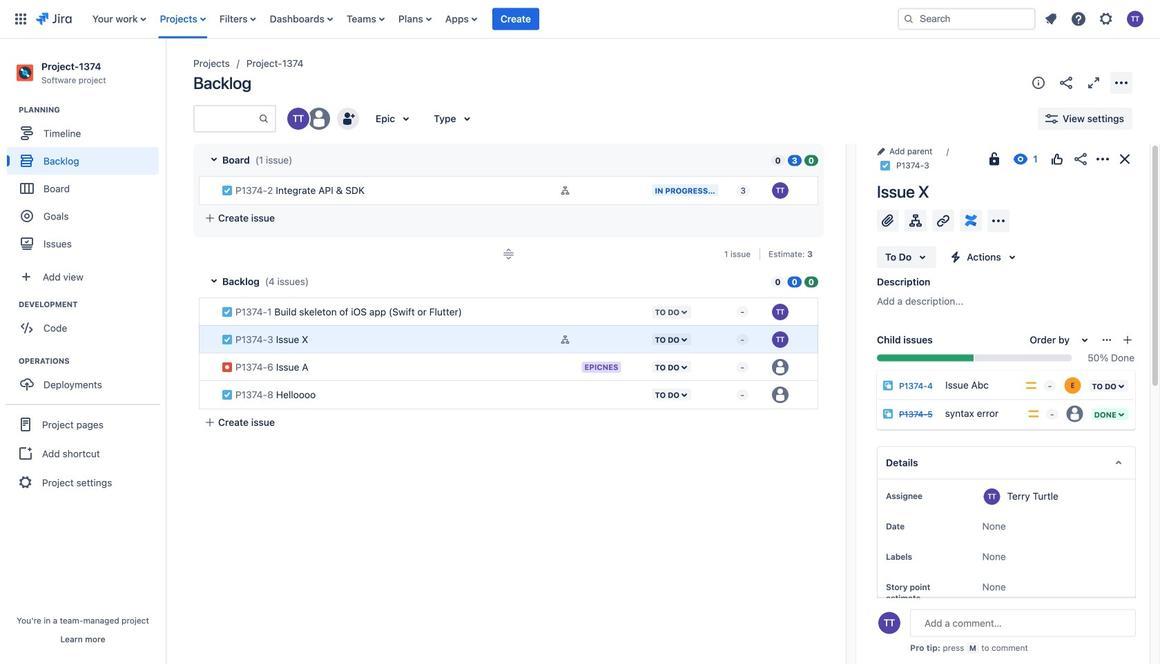 Task type: locate. For each thing, give the bounding box(es) containing it.
goal image
[[21, 210, 33, 223]]

heading for group corresponding to development image
[[19, 299, 165, 310]]

issue type: subtask image for priority: medium image
[[883, 380, 894, 391]]

issue type: subtask image
[[883, 380, 894, 391], [883, 409, 894, 420]]

vote options: no one has voted for this issue yet. image
[[1049, 151, 1066, 167]]

group
[[7, 104, 165, 262], [7, 299, 165, 346], [7, 356, 165, 403], [6, 404, 160, 502]]

confluence image
[[963, 213, 979, 229], [963, 213, 979, 229]]

sidebar element
[[0, 39, 166, 664]]

create issue image
[[189, 169, 206, 185], [189, 290, 206, 307], [189, 345, 206, 362], [189, 373, 206, 390]]

0 horizontal spatial list
[[85, 0, 887, 38]]

to do: 0 of 3 (story points) element
[[771, 154, 785, 166]]

no restrictions image
[[986, 151, 1003, 167]]

None search field
[[898, 8, 1036, 30]]

done: 0 of 3 (story points) element
[[805, 154, 818, 166]]

group for 'planning' 'icon'
[[7, 104, 165, 262]]

banner
[[0, 0, 1160, 39]]

heading for group for 'planning' 'icon'
[[19, 104, 165, 115]]

0 vertical spatial issue type: subtask image
[[883, 380, 894, 391]]

2 issue type: subtask image from the top
[[883, 409, 894, 420]]

attach image
[[880, 213, 897, 229]]

group for development image
[[7, 299, 165, 346]]

1 issue type: subtask image from the top
[[883, 380, 894, 391]]

settings image
[[1098, 11, 1115, 27]]

in progress: 3 of 3 (story points) element
[[788, 154, 802, 166]]

list item
[[492, 0, 539, 38]]

heading for operations icon group
[[19, 356, 165, 367]]

4 create issue image from the top
[[189, 373, 206, 390]]

2 heading from the top
[[19, 299, 165, 310]]

view settings image
[[1044, 111, 1060, 127]]

add app image
[[990, 213, 1007, 229]]

jira image
[[36, 11, 72, 27], [36, 11, 72, 27]]

0 vertical spatial heading
[[19, 104, 165, 115]]

heading
[[19, 104, 165, 115], [19, 299, 165, 310], [19, 356, 165, 367]]

1 vertical spatial heading
[[19, 299, 165, 310]]

add a child issue image
[[908, 213, 924, 229]]

1 vertical spatial issue type: subtask image
[[883, 409, 894, 420]]

link issues, web pages, and more image
[[935, 213, 952, 229]]

3 heading from the top
[[19, 356, 165, 367]]

list
[[85, 0, 887, 38], [1039, 7, 1152, 31]]

issue actions image
[[1102, 335, 1113, 346]]

Search field
[[898, 8, 1036, 30]]

2 vertical spatial heading
[[19, 356, 165, 367]]

your profile and settings image
[[1127, 11, 1144, 27]]

development image
[[2, 296, 19, 313]]

edit icon image
[[587, 334, 598, 345]]

1 heading from the top
[[19, 104, 165, 115]]

backlog menu image
[[1113, 75, 1130, 91]]

Add a comment… field
[[910, 610, 1136, 637]]

primary element
[[8, 0, 887, 38]]



Task type: describe. For each thing, give the bounding box(es) containing it.
help image
[[1071, 11, 1087, 27]]

priority: medium image
[[1027, 407, 1041, 421]]

create issue image
[[189, 318, 206, 334]]

details element
[[877, 447, 1136, 480]]

task image
[[880, 160, 891, 171]]

appswitcher icon image
[[12, 11, 29, 27]]

actions image
[[1095, 151, 1111, 167]]

enter full screen image
[[1086, 75, 1102, 91]]

issue type: subtask image for priority: medium icon
[[883, 409, 894, 420]]

3 create issue image from the top
[[189, 345, 206, 362]]

create child image
[[1122, 335, 1133, 346]]

Search backlog text field
[[195, 106, 258, 131]]

operations image
[[2, 353, 19, 370]]

2 create issue image from the top
[[189, 290, 206, 307]]

1 horizontal spatial list
[[1039, 7, 1152, 31]]

notifications image
[[1043, 11, 1060, 27]]

close image
[[1117, 151, 1133, 167]]

copy link to issue image
[[927, 160, 938, 171]]

done: 0 of 0 (story points) element
[[805, 276, 818, 288]]

search image
[[903, 13, 915, 25]]

priority: medium image
[[1025, 379, 1039, 393]]

group for operations icon
[[7, 356, 165, 403]]

to do: 0 of 0 (story points) element
[[771, 276, 785, 288]]

1 create issue image from the top
[[189, 169, 206, 185]]

in progress: 0 of 0 (story points) element
[[788, 276, 802, 288]]

sidebar navigation image
[[151, 55, 181, 83]]

planning image
[[2, 102, 19, 118]]

add people image
[[340, 111, 356, 127]]



Task type: vqa. For each thing, say whether or not it's contained in the screenshot.
Advanced Tables for Confluence's Cloud Fortified app badge image
no



